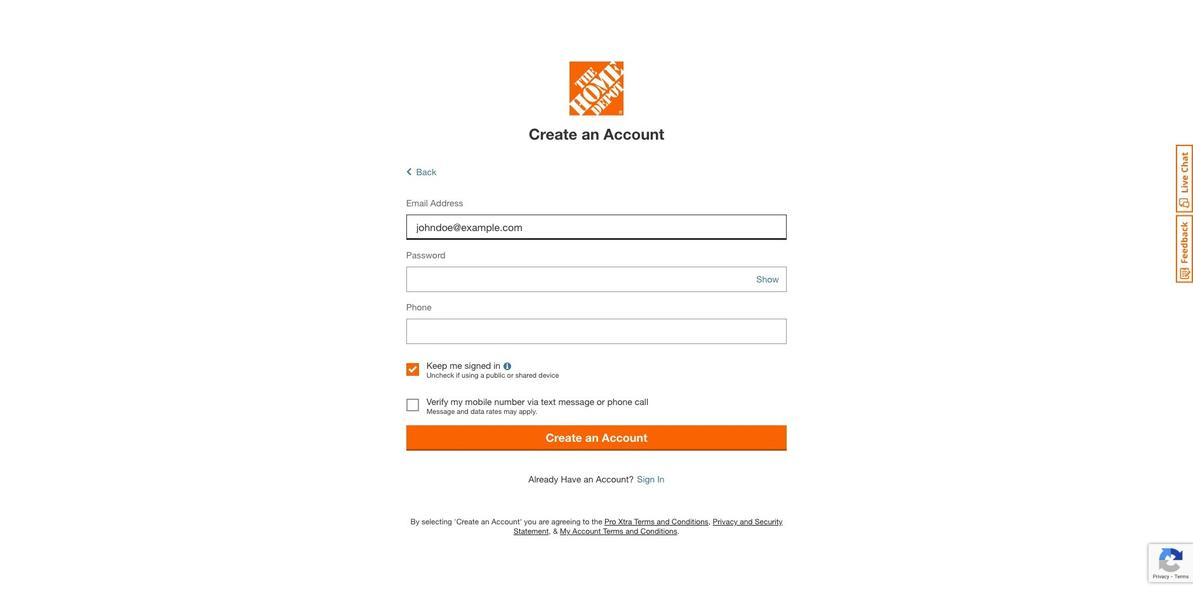 Task type: vqa. For each thing, say whether or not it's contained in the screenshot.
thd logo
yes



Task type: locate. For each thing, give the bounding box(es) containing it.
None text field
[[406, 319, 787, 344]]

None password field
[[406, 267, 787, 292]]

back arrow image
[[406, 167, 411, 177]]

None email field
[[406, 215, 787, 240]]

thd logo image
[[570, 62, 624, 119]]

feedback link image
[[1176, 215, 1194, 283]]



Task type: describe. For each thing, give the bounding box(es) containing it.
live chat image
[[1176, 145, 1194, 213]]



